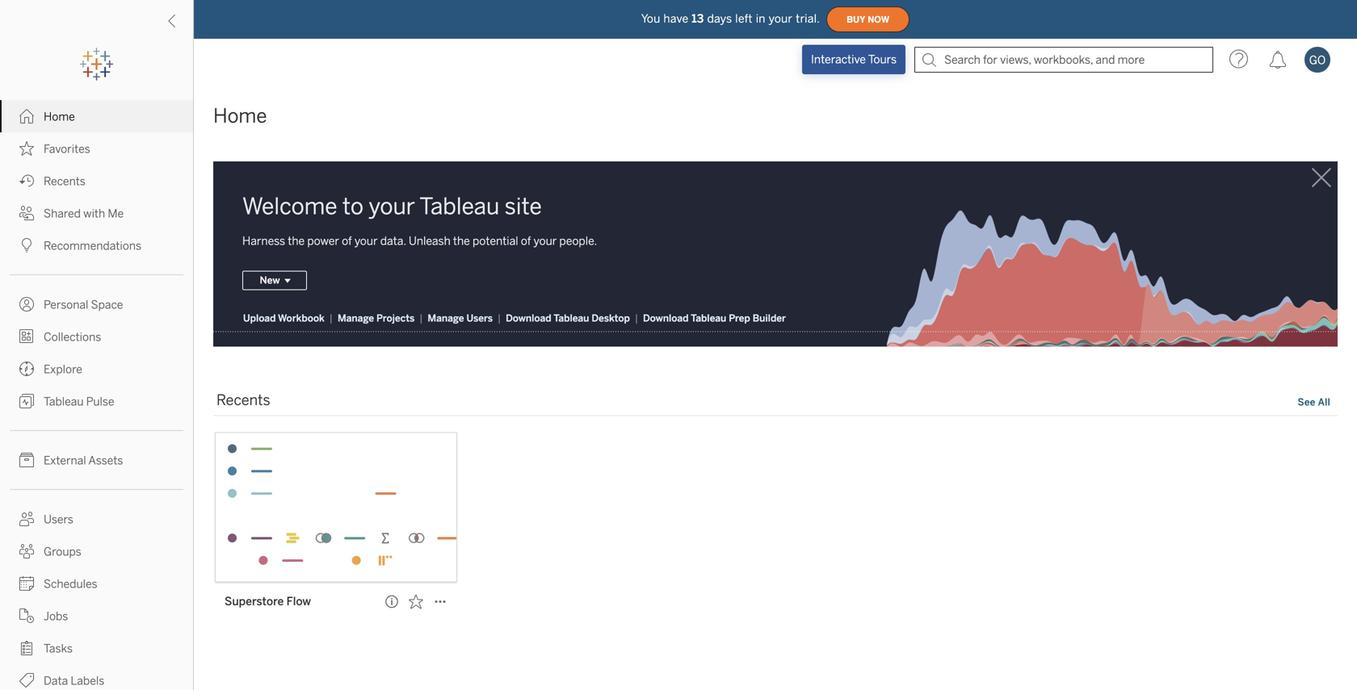 Task type: describe. For each thing, give the bounding box(es) containing it.
users inside users link
[[44, 514, 73, 527]]

jobs
[[44, 611, 68, 624]]

tableau pulse
[[44, 396, 114, 409]]

buy
[[847, 14, 866, 24]]

tasks
[[44, 643, 73, 656]]

4 | from the left
[[635, 313, 638, 324]]

download tableau desktop link
[[505, 312, 631, 325]]

explore
[[44, 363, 82, 377]]

site
[[505, 193, 542, 220]]

data
[[44, 675, 68, 688]]

collections link
[[0, 321, 193, 353]]

2 manage from the left
[[428, 313, 464, 324]]

1 manage from the left
[[338, 313, 374, 324]]

prep
[[729, 313, 751, 324]]

interactive tours
[[811, 53, 897, 66]]

pulse
[[86, 396, 114, 409]]

external
[[44, 455, 86, 468]]

upload
[[243, 313, 276, 324]]

interactive
[[811, 53, 866, 66]]

upload workbook | manage projects | manage users | download tableau desktop | download tableau prep builder
[[243, 313, 786, 324]]

people.
[[560, 235, 597, 248]]

1 of from the left
[[342, 235, 352, 248]]

days
[[707, 12, 732, 25]]

main navigation. press the up and down arrow keys to access links. element
[[0, 100, 193, 691]]

13
[[692, 12, 704, 25]]

power
[[307, 235, 339, 248]]

welcome to your tableau site
[[242, 193, 542, 220]]

jobs link
[[0, 600, 193, 633]]

external assets
[[44, 455, 123, 468]]

upload workbook button
[[242, 312, 325, 325]]

tours
[[868, 53, 897, 66]]

new button
[[242, 271, 307, 290]]

data labels
[[44, 675, 104, 688]]

tableau pulse link
[[0, 385, 193, 418]]

see all
[[1298, 397, 1331, 408]]

1 the from the left
[[288, 235, 305, 248]]

1 | from the left
[[330, 313, 333, 324]]

shared
[[44, 207, 81, 221]]

projects
[[377, 313, 415, 324]]

explore link
[[0, 353, 193, 385]]

users link
[[0, 503, 193, 536]]

welcome
[[242, 193, 337, 220]]

tableau left 'prep'
[[691, 313, 727, 324]]

space
[[91, 299, 123, 312]]

to
[[343, 193, 364, 220]]

groups
[[44, 546, 81, 559]]

recommendations
[[44, 240, 141, 253]]

data.
[[380, 235, 406, 248]]

Search for views, workbooks, and more text field
[[915, 47, 1214, 73]]

data labels link
[[0, 665, 193, 691]]

1 horizontal spatial home
[[213, 105, 267, 128]]

desktop
[[592, 313, 630, 324]]

left
[[736, 12, 753, 25]]

home inside home link
[[44, 110, 75, 124]]

your left the data.
[[355, 235, 378, 248]]

builder
[[753, 313, 786, 324]]

manage users link
[[427, 312, 494, 325]]

harness
[[242, 235, 285, 248]]

potential
[[473, 235, 519, 248]]

superstore flow
[[225, 595, 311, 609]]

me
[[108, 207, 124, 221]]

shared with me link
[[0, 197, 193, 229]]

personal space link
[[0, 288, 193, 321]]

collections
[[44, 331, 101, 344]]

2 the from the left
[[453, 235, 470, 248]]

schedules
[[44, 578, 97, 592]]

2 | from the left
[[420, 313, 423, 324]]

tasks link
[[0, 633, 193, 665]]

personal space
[[44, 299, 123, 312]]



Task type: locate. For each thing, give the bounding box(es) containing it.
0 horizontal spatial home
[[44, 110, 75, 124]]

1 horizontal spatial the
[[453, 235, 470, 248]]

see
[[1298, 397, 1316, 408]]

1 download from the left
[[506, 313, 552, 324]]

2 of from the left
[[521, 235, 531, 248]]

the right 'unleash'
[[453, 235, 470, 248]]

schedules link
[[0, 568, 193, 600]]

now
[[868, 14, 890, 24]]

1 vertical spatial recents
[[217, 392, 270, 409]]

tableau
[[420, 193, 500, 220], [554, 313, 589, 324], [691, 313, 727, 324], [44, 396, 84, 409]]

with
[[83, 207, 105, 221]]

assets
[[88, 455, 123, 468]]

| right workbook
[[330, 313, 333, 324]]

| right projects
[[420, 313, 423, 324]]

navigation panel element
[[0, 48, 193, 691]]

have
[[664, 12, 689, 25]]

0 horizontal spatial recents
[[44, 175, 85, 188]]

see all link
[[1297, 395, 1332, 412]]

manage projects link
[[337, 312, 416, 325]]

you have 13 days left in your trial.
[[642, 12, 820, 25]]

all
[[1318, 397, 1331, 408]]

download tableau prep builder link
[[642, 312, 787, 325]]

1 horizontal spatial manage
[[428, 313, 464, 324]]

of right potential
[[521, 235, 531, 248]]

users up 'groups'
[[44, 514, 73, 527]]

0 vertical spatial users
[[467, 313, 493, 324]]

your right in
[[769, 12, 793, 25]]

tableau left desktop
[[554, 313, 589, 324]]

0 horizontal spatial of
[[342, 235, 352, 248]]

in
[[756, 12, 766, 25]]

users
[[467, 313, 493, 324], [44, 514, 73, 527]]

1 horizontal spatial recents
[[217, 392, 270, 409]]

buy now button
[[827, 6, 910, 32]]

harness the power of your data. unleash the potential of your people.
[[242, 235, 597, 248]]

groups link
[[0, 536, 193, 568]]

recommendations link
[[0, 229, 193, 262]]

0 horizontal spatial manage
[[338, 313, 374, 324]]

trial.
[[796, 12, 820, 25]]

favorites
[[44, 143, 90, 156]]

download
[[506, 313, 552, 324], [643, 313, 689, 324]]

the
[[288, 235, 305, 248], [453, 235, 470, 248]]

the left power
[[288, 235, 305, 248]]

0 horizontal spatial the
[[288, 235, 305, 248]]

your
[[769, 12, 793, 25], [369, 193, 415, 220], [355, 235, 378, 248], [534, 235, 557, 248]]

labels
[[71, 675, 104, 688]]

3 | from the left
[[498, 313, 501, 324]]

of right power
[[342, 235, 352, 248]]

external assets link
[[0, 444, 193, 477]]

flow
[[287, 595, 311, 609]]

new
[[260, 275, 280, 287]]

home
[[213, 105, 267, 128], [44, 110, 75, 124]]

your up the data.
[[369, 193, 415, 220]]

your left people.
[[534, 235, 557, 248]]

0 vertical spatial recents
[[44, 175, 85, 188]]

unleash
[[409, 235, 451, 248]]

users down potential
[[467, 313, 493, 324]]

of
[[342, 235, 352, 248], [521, 235, 531, 248]]

workbook
[[278, 313, 325, 324]]

favorites link
[[0, 133, 193, 165]]

tableau down the explore
[[44, 396, 84, 409]]

| right desktop
[[635, 313, 638, 324]]

0 horizontal spatial download
[[506, 313, 552, 324]]

download right desktop
[[643, 313, 689, 324]]

home link
[[0, 100, 193, 133]]

download right 'manage users' link
[[506, 313, 552, 324]]

1 horizontal spatial of
[[521, 235, 531, 248]]

| right 'manage users' link
[[498, 313, 501, 324]]

superstore
[[225, 595, 284, 609]]

recents inside main navigation. press the up and down arrow keys to access links. element
[[44, 175, 85, 188]]

2 download from the left
[[643, 313, 689, 324]]

1 horizontal spatial download
[[643, 313, 689, 324]]

manage right projects
[[428, 313, 464, 324]]

recents link
[[0, 165, 193, 197]]

1 horizontal spatial users
[[467, 313, 493, 324]]

manage
[[338, 313, 374, 324], [428, 313, 464, 324]]

1 vertical spatial users
[[44, 514, 73, 527]]

0 horizontal spatial users
[[44, 514, 73, 527]]

manage left projects
[[338, 313, 374, 324]]

you
[[642, 12, 661, 25]]

shared with me
[[44, 207, 124, 221]]

buy now
[[847, 14, 890, 24]]

tableau up 'unleash'
[[420, 193, 500, 220]]

recents
[[44, 175, 85, 188], [217, 392, 270, 409]]

tableau inside 'link'
[[44, 396, 84, 409]]

personal
[[44, 299, 88, 312]]

|
[[330, 313, 333, 324], [420, 313, 423, 324], [498, 313, 501, 324], [635, 313, 638, 324]]



Task type: vqa. For each thing, say whether or not it's contained in the screenshot.
android.
no



